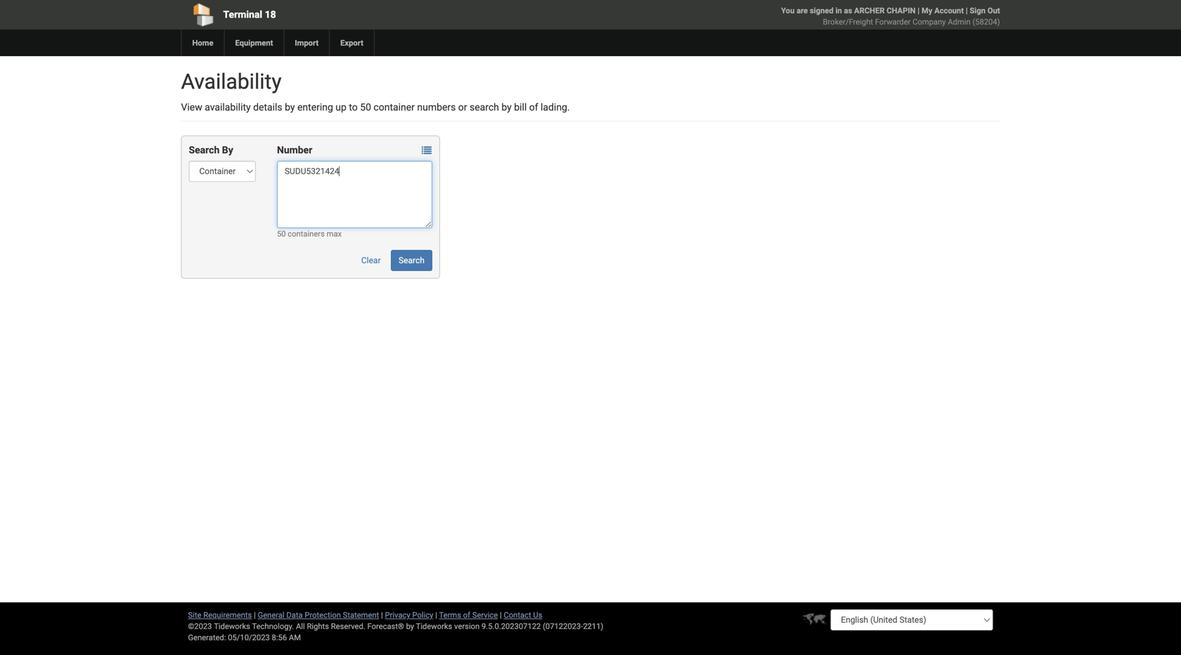 Task type: locate. For each thing, give the bounding box(es) containing it.
1 vertical spatial of
[[463, 611, 470, 620]]

privacy policy link
[[385, 611, 433, 620]]

|
[[918, 6, 920, 15], [966, 6, 968, 15], [254, 611, 256, 620], [381, 611, 383, 620], [435, 611, 437, 620], [500, 611, 502, 620]]

search by
[[189, 144, 233, 156]]

privacy
[[385, 611, 410, 620]]

50 right 'to'
[[360, 102, 371, 113]]

1 horizontal spatial of
[[529, 102, 538, 113]]

account
[[934, 6, 964, 15]]

50 left the containers
[[277, 230, 286, 239]]

company
[[913, 17, 946, 26]]

search
[[189, 144, 220, 156], [399, 256, 425, 266]]

technology.
[[252, 623, 294, 632]]

availability
[[205, 102, 251, 113]]

of right bill
[[529, 102, 538, 113]]

import link
[[284, 30, 329, 56]]

admin
[[948, 17, 971, 26]]

2211)
[[583, 623, 603, 632]]

1 vertical spatial 50
[[277, 230, 286, 239]]

my
[[922, 6, 932, 15]]

0 horizontal spatial search
[[189, 144, 220, 156]]

us
[[533, 611, 542, 620]]

terminal 18 link
[[181, 0, 510, 30]]

by left bill
[[501, 102, 512, 113]]

broker/freight
[[823, 17, 873, 26]]

0 horizontal spatial of
[[463, 611, 470, 620]]

forecast®
[[367, 623, 404, 632]]

sign out link
[[970, 6, 1000, 15]]

contact
[[504, 611, 531, 620]]

0 vertical spatial search
[[189, 144, 220, 156]]

rights
[[307, 623, 329, 632]]

50
[[360, 102, 371, 113], [277, 230, 286, 239]]

by right details
[[285, 102, 295, 113]]

| left my
[[918, 6, 920, 15]]

forwarder
[[875, 17, 911, 26]]

export link
[[329, 30, 374, 56]]

©2023 tideworks
[[188, 623, 250, 632]]

all
[[296, 623, 305, 632]]

generated:
[[188, 634, 226, 643]]

1 vertical spatial search
[[399, 256, 425, 266]]

am
[[289, 634, 301, 643]]

contact us link
[[504, 611, 542, 620]]

1 horizontal spatial by
[[406, 623, 414, 632]]

reserved.
[[331, 623, 365, 632]]

by inside site requirements | general data protection statement | privacy policy | terms of service | contact us ©2023 tideworks technology. all rights reserved. forecast® by tideworks version 9.5.0.202307122 (07122023-2211) generated: 05/10/2023 8:56 am
[[406, 623, 414, 632]]

to
[[349, 102, 358, 113]]

(58204)
[[973, 17, 1000, 26]]

lading.
[[541, 102, 570, 113]]

of up version
[[463, 611, 470, 620]]

you
[[781, 6, 795, 15]]

are
[[797, 6, 808, 15]]

site requirements | general data protection statement | privacy policy | terms of service | contact us ©2023 tideworks technology. all rights reserved. forecast® by tideworks version 9.5.0.202307122 (07122023-2211) generated: 05/10/2023 8:56 am
[[188, 611, 603, 643]]

up
[[336, 102, 347, 113]]

search right clear button
[[399, 256, 425, 266]]

1 horizontal spatial search
[[399, 256, 425, 266]]

0 horizontal spatial 50
[[277, 230, 286, 239]]

search inside button
[[399, 256, 425, 266]]

9.5.0.202307122
[[482, 623, 541, 632]]

site
[[188, 611, 201, 620]]

by
[[222, 144, 233, 156]]

you are signed in as archer chapin | my account | sign out broker/freight forwarder company admin (58204)
[[781, 6, 1000, 26]]

details
[[253, 102, 282, 113]]

tideworks
[[416, 623, 452, 632]]

by down privacy policy link
[[406, 623, 414, 632]]

search left by at the top left of the page
[[189, 144, 220, 156]]

2 horizontal spatial by
[[501, 102, 512, 113]]

of inside site requirements | general data protection statement | privacy policy | terms of service | contact us ©2023 tideworks technology. all rights reserved. forecast® by tideworks version 9.5.0.202307122 (07122023-2211) generated: 05/10/2023 8:56 am
[[463, 611, 470, 620]]

of
[[529, 102, 538, 113], [463, 611, 470, 620]]

containers
[[288, 230, 325, 239]]

availability
[[181, 69, 282, 94]]

0 vertical spatial 50
[[360, 102, 371, 113]]

version
[[454, 623, 480, 632]]

equipment link
[[224, 30, 284, 56]]

by
[[285, 102, 295, 113], [501, 102, 512, 113], [406, 623, 414, 632]]



Task type: describe. For each thing, give the bounding box(es) containing it.
policy
[[412, 611, 433, 620]]

terms
[[439, 611, 461, 620]]

general data protection statement link
[[258, 611, 379, 620]]

service
[[472, 611, 498, 620]]

1 horizontal spatial 50
[[360, 102, 371, 113]]

requirements
[[203, 611, 252, 620]]

search
[[470, 102, 499, 113]]

0 horizontal spatial by
[[285, 102, 295, 113]]

search button
[[391, 250, 432, 271]]

home
[[192, 38, 213, 47]]

view
[[181, 102, 202, 113]]

numbers
[[417, 102, 456, 113]]

number
[[277, 144, 312, 156]]

18
[[265, 9, 276, 20]]

container
[[374, 102, 415, 113]]

protection
[[305, 611, 341, 620]]

50 containers max
[[277, 230, 342, 239]]

out
[[988, 6, 1000, 15]]

site requirements link
[[188, 611, 252, 620]]

in
[[836, 6, 842, 15]]

sign
[[970, 6, 986, 15]]

05/10/2023
[[228, 634, 270, 643]]

| up '9.5.0.202307122'
[[500, 611, 502, 620]]

as
[[844, 6, 852, 15]]

terms of service link
[[439, 611, 498, 620]]

terminal 18
[[223, 9, 276, 20]]

| left sign
[[966, 6, 968, 15]]

8:56
[[272, 634, 287, 643]]

0 vertical spatial of
[[529, 102, 538, 113]]

entering
[[297, 102, 333, 113]]

signed
[[810, 6, 834, 15]]

import
[[295, 38, 319, 47]]

terminal
[[223, 9, 262, 20]]

show list image
[[422, 146, 432, 156]]

| up tideworks
[[435, 611, 437, 620]]

general
[[258, 611, 284, 620]]

archer
[[854, 6, 885, 15]]

max
[[327, 230, 342, 239]]

statement
[[343, 611, 379, 620]]

data
[[286, 611, 303, 620]]

bill
[[514, 102, 527, 113]]

| left "general"
[[254, 611, 256, 620]]

| up 'forecast®'
[[381, 611, 383, 620]]

Number text field
[[277, 161, 432, 228]]

view availability details by entering up to 50 container numbers or search by bill of lading.
[[181, 102, 570, 113]]

clear button
[[354, 250, 388, 271]]

(07122023-
[[543, 623, 583, 632]]

chapin
[[887, 6, 916, 15]]

search for search
[[399, 256, 425, 266]]

or
[[458, 102, 467, 113]]

clear
[[361, 256, 381, 266]]

search for search by
[[189, 144, 220, 156]]

equipment
[[235, 38, 273, 47]]

export
[[340, 38, 363, 47]]

home link
[[181, 30, 224, 56]]

my account link
[[922, 6, 964, 15]]



Task type: vqa. For each thing, say whether or not it's contained in the screenshot.
the have
no



